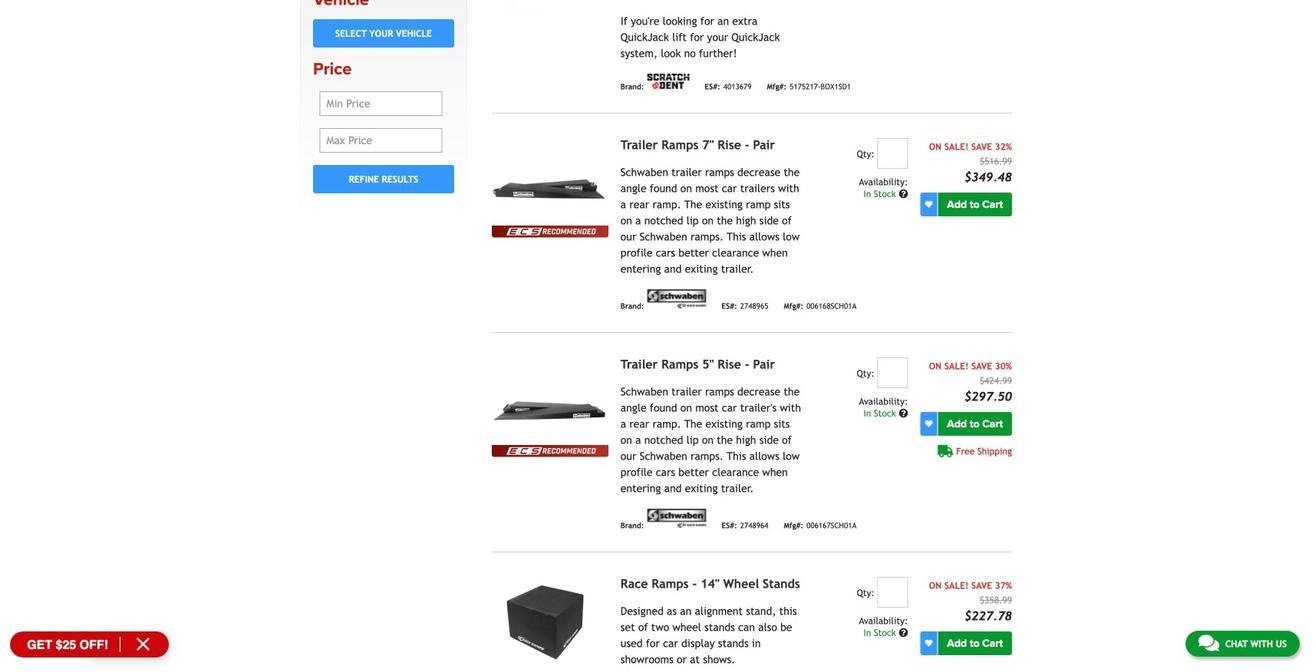 Task type: describe. For each thing, give the bounding box(es) containing it.
question circle image
[[899, 628, 908, 637]]

Max Price number field
[[320, 128, 442, 153]]

es#2748964 - 006167sch01a - trailer ramps 5" rise - pair - schwaben trailer ramps decrease the angle found on most car trailer's with a rear ramp. the existing ramp sits on a notched lip on the high side of our schwaben ramps. this allows low profile cars better clearance when entering and exiting trailer. - schwaben by race ramps - audi bmw volkswagen mercedes benz mini porsche image
[[492, 358, 608, 445]]

es#4013679 - 5175217-box1sd1 - quickjack 5,000 lb. cap. quickjack / extended / 110v 60hz - box 1 - *scratch and dent* - if you're looking for an extra quickjack lift for your quickjack system, look no further! - scratch & dent - audi bmw volkswagen mercedes benz mini porsche image
[[492, 0, 608, 17]]

question circle image for 2nd add to wish list image from the bottom of the page
[[899, 409, 908, 418]]

schwaben by race ramps - corporate logo image for ecs tuning recommends this product. image related to es#2748965 - 006168sch01a - trailer ramps 7" rise - pair - schwaben trailer ramps decrease the angle found on most car trailers with a rear ramp. the existing ramp sits on a notched lip on the high side of our schwaben ramps. this allows low profile cars better clearance when entering and exiting trailer. - schwaben by race ramps - audi bmw volkswagen mercedes benz mini porsche image
[[647, 289, 706, 309]]

1 add to wish list image from the top
[[925, 420, 933, 428]]

es#2748965 - 006168sch01a - trailer ramps 7" rise - pair - schwaben trailer ramps decrease the angle found on most car trailers with a rear ramp. the existing ramp sits on a notched lip on the high side of our schwaben ramps. this allows low profile cars better clearance when entering and exiting trailer. - schwaben by race ramps - audi bmw volkswagen mercedes benz mini porsche image
[[492, 138, 608, 226]]

schwaben by race ramps - corporate logo image for ecs tuning recommends this product. image related to es#2748964 - 006167sch01a - trailer ramps 5" rise - pair - schwaben trailer ramps decrease the angle found on most car trailer's with a rear ramp. the existing ramp sits on a notched lip on the high side of our schwaben ramps. this allows low profile cars better clearance when entering and exiting trailer. - schwaben by race ramps - audi bmw volkswagen mercedes benz mini porsche image
[[647, 509, 706, 528]]

ecs tuning recommends this product. image for es#2748964 - 006167sch01a - trailer ramps 5" rise - pair - schwaben trailer ramps decrease the angle found on most car trailer's with a rear ramp. the existing ramp sits on a notched lip on the high side of our schwaben ramps. this allows low profile cars better clearance when entering and exiting trailer. - schwaben by race ramps - audi bmw volkswagen mercedes benz mini porsche image
[[492, 445, 608, 457]]



Task type: vqa. For each thing, say whether or not it's contained in the screenshot.
Stock
no



Task type: locate. For each thing, give the bounding box(es) containing it.
None number field
[[877, 138, 908, 169], [877, 358, 908, 388], [877, 577, 908, 608], [877, 138, 908, 169], [877, 358, 908, 388], [877, 577, 908, 608]]

1 vertical spatial add to wish list image
[[925, 640, 933, 647]]

1 vertical spatial schwaben by race ramps - corporate logo image
[[647, 509, 706, 528]]

1 vertical spatial ecs tuning recommends this product. image
[[492, 445, 608, 457]]

schwaben by race ramps - corporate logo image
[[647, 289, 706, 309], [647, 509, 706, 528]]

0 vertical spatial question circle image
[[899, 189, 908, 199]]

question circle image
[[899, 189, 908, 199], [899, 409, 908, 418]]

add to wish list image
[[925, 420, 933, 428], [925, 640, 933, 647]]

2 question circle image from the top
[[899, 409, 908, 418]]

0 vertical spatial add to wish list image
[[925, 420, 933, 428]]

question circle image for add to wish list icon at the right top
[[899, 189, 908, 199]]

1 vertical spatial question circle image
[[899, 409, 908, 418]]

1 schwaben by race ramps - corporate logo image from the top
[[647, 289, 706, 309]]

1 question circle image from the top
[[899, 189, 908, 199]]

ecs tuning recommends this product. image
[[492, 226, 608, 237], [492, 445, 608, 457]]

1 ecs tuning recommends this product. image from the top
[[492, 226, 608, 237]]

add to wish list image
[[925, 201, 933, 208]]

es#4352099 - rr-ws-14 - race ramps - 14" wheel stands - designed as an alignment stand, this set of two wheel stands can also be used for car display stands in showrooms or at shows. - race ramps - audi bmw volkswagen mercedes benz mini porsche image
[[492, 577, 608, 665]]

scratch & dent - corporate logo image
[[647, 74, 689, 89]]

2 add to wish list image from the top
[[925, 640, 933, 647]]

ecs tuning recommends this product. image for es#2748965 - 006168sch01a - trailer ramps 7" rise - pair - schwaben trailer ramps decrease the angle found on most car trailers with a rear ramp. the existing ramp sits on a notched lip on the high side of our schwaben ramps. this allows low profile cars better clearance when entering and exiting trailer. - schwaben by race ramps - audi bmw volkswagen mercedes benz mini porsche image
[[492, 226, 608, 237]]

2 schwaben by race ramps - corporate logo image from the top
[[647, 509, 706, 528]]

2 ecs tuning recommends this product. image from the top
[[492, 445, 608, 457]]

0 vertical spatial ecs tuning recommends this product. image
[[492, 226, 608, 237]]

Min Price number field
[[320, 91, 442, 116]]

0 vertical spatial schwaben by race ramps - corporate logo image
[[647, 289, 706, 309]]



